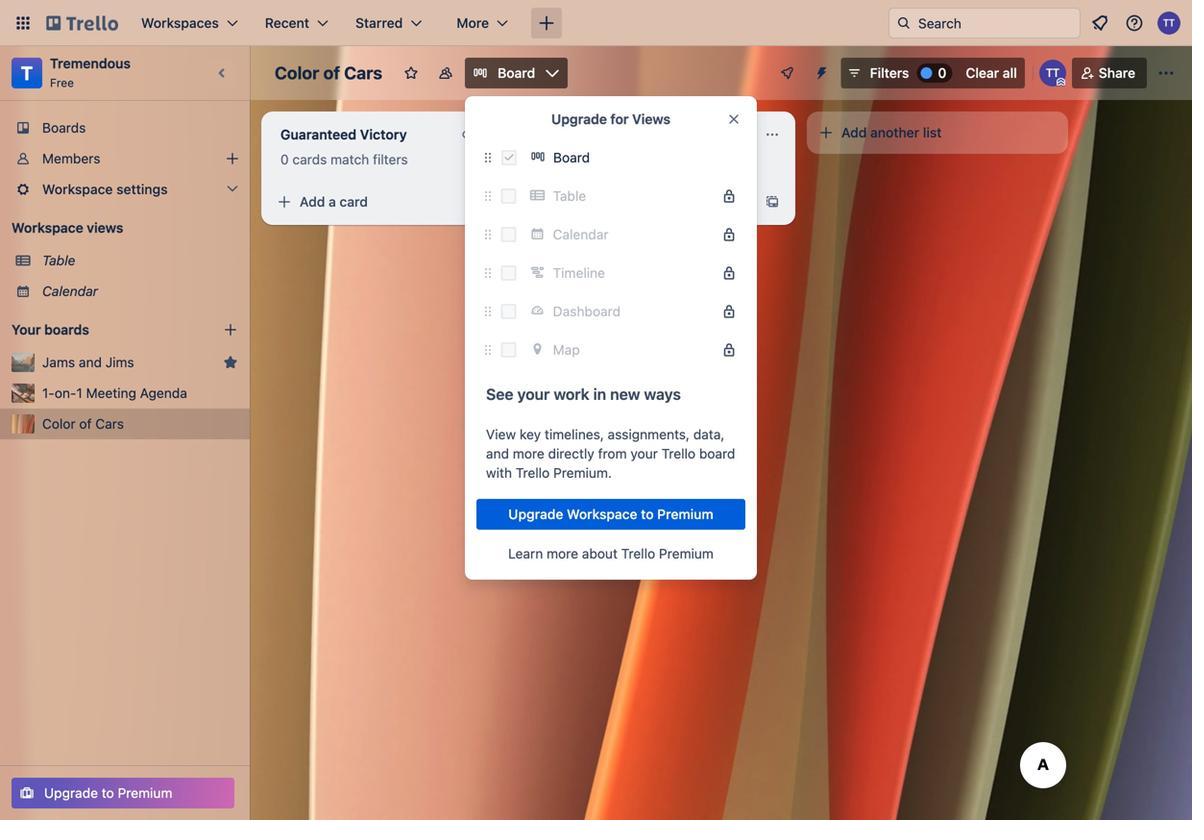 Task type: vqa. For each thing, say whether or not it's contained in the screenshot.
sm icon
no



Task type: describe. For each thing, give the bounding box(es) containing it.
color of cars inside text box
[[275, 62, 383, 83]]

search image
[[897, 15, 912, 31]]

0 horizontal spatial color
[[42, 416, 76, 432]]

upgrade workspace to premium
[[509, 506, 714, 522]]

create board or workspace image
[[537, 13, 557, 33]]

new
[[611, 385, 641, 403]]

cars inside color of cars text box
[[344, 62, 383, 83]]

upgrade for upgrade workspace to premium
[[509, 506, 564, 522]]

upgrade to premium link
[[12, 778, 235, 808]]

filters for create from template… image
[[373, 151, 408, 167]]

tremendous link
[[50, 55, 131, 71]]

workspaces
[[141, 15, 219, 31]]

card for create from template… icon
[[613, 194, 641, 210]]

views
[[633, 111, 671, 127]]

back to home image
[[46, 8, 118, 38]]

workspace for workspace settings
[[42, 181, 113, 197]]

settings
[[116, 181, 168, 197]]

your boards with 3 items element
[[12, 318, 194, 341]]

board button
[[465, 58, 568, 88]]

agenda
[[140, 385, 187, 401]]

starred icon image
[[223, 355, 238, 370]]

and inside "link"
[[79, 354, 102, 370]]

another
[[871, 124, 920, 140]]

directly
[[549, 446, 595, 461]]

from
[[598, 446, 627, 461]]

0 vertical spatial premium
[[658, 506, 714, 522]]

table link
[[42, 251, 238, 270]]

1 vertical spatial premium
[[659, 546, 714, 561]]

premium.
[[554, 465, 612, 481]]

t
[[21, 62, 33, 84]]

recent
[[265, 15, 310, 31]]

upgrade workspace to premium link
[[477, 499, 746, 530]]

guaranteed victory
[[281, 126, 407, 142]]

jims
[[106, 354, 134, 370]]

see your work in new ways
[[486, 385, 682, 403]]

this member is an admin of this board. image
[[1057, 78, 1066, 87]]

free
[[50, 76, 74, 89]]

tremendous
[[50, 55, 131, 71]]

add for create from template… icon
[[573, 194, 598, 210]]

see
[[486, 385, 514, 403]]

add board image
[[223, 322, 238, 337]]

Search field
[[912, 9, 1081, 37]]

0 for create from template… icon
[[554, 151, 562, 167]]

a for create from template… image
[[329, 194, 336, 210]]

timeline
[[553, 265, 606, 281]]

upgrade for upgrade to premium
[[44, 785, 98, 801]]

calendar inside calendar 'link'
[[42, 283, 98, 299]]

0 vertical spatial terry turtle (terryturtle) image
[[1158, 12, 1181, 35]]

1 vertical spatial of
[[79, 416, 92, 432]]

1-on-1 meeting agenda
[[42, 385, 187, 401]]

board
[[700, 446, 736, 461]]

assignments,
[[608, 426, 690, 442]]

star or unstar board image
[[404, 65, 419, 81]]

dashboard
[[553, 303, 621, 319]]

automation image
[[807, 58, 834, 85]]

jams and jims link
[[42, 353, 215, 372]]

more button
[[445, 8, 520, 38]]

0 cards match filters for create from template… icon
[[554, 151, 681, 167]]

add for create from template… image
[[300, 194, 325, 210]]

ways
[[644, 385, 682, 403]]

list
[[924, 124, 943, 140]]

cars inside color of cars link
[[95, 416, 124, 432]]

key
[[520, 426, 541, 442]]

your inside view key timelines, assignments, data, and more directly from your trello board with trello premium.
[[631, 446, 658, 461]]

in
[[594, 385, 607, 403]]

clear all
[[967, 65, 1018, 81]]

boards
[[42, 120, 86, 136]]

guaranteed
[[281, 126, 357, 142]]

add another list button
[[808, 112, 1069, 154]]

jams and jims
[[42, 354, 134, 370]]

your boards
[[12, 322, 89, 337]]

create from template… image
[[492, 194, 508, 210]]

add a card button for create from template… icon
[[542, 186, 754, 217]]

workspace views
[[12, 220, 123, 236]]

primary element
[[0, 0, 1193, 46]]

open information menu image
[[1126, 13, 1145, 33]]

and inside view key timelines, assignments, data, and more directly from your trello board with trello premium.
[[486, 446, 510, 461]]

of inside text box
[[324, 62, 340, 83]]

learn more about trello premium link
[[509, 544, 714, 563]]

upgrade for upgrade for views
[[552, 111, 608, 127]]

Board name text field
[[265, 58, 392, 88]]

share
[[1100, 65, 1136, 81]]



Task type: locate. For each thing, give the bounding box(es) containing it.
0 horizontal spatial 0 cards match filters
[[281, 151, 408, 167]]

0 vertical spatial trello
[[662, 446, 696, 461]]

upgrade for views
[[552, 111, 671, 127]]

close popover image
[[727, 112, 742, 127]]

color down recent popup button
[[275, 62, 320, 83]]

0 cards match filters down "for"
[[554, 151, 681, 167]]

1 vertical spatial trello
[[516, 465, 550, 481]]

0 cards match filters
[[281, 151, 408, 167], [554, 151, 681, 167]]

members link
[[0, 143, 250, 174]]

0 horizontal spatial your
[[518, 385, 550, 403]]

1 horizontal spatial add a card
[[573, 194, 641, 210]]

0 horizontal spatial color of cars
[[42, 416, 124, 432]]

add a card for create from template… image
[[300, 194, 368, 210]]

0 cards match filters down guaranteed victory
[[281, 151, 408, 167]]

workspace for workspace views
[[12, 220, 83, 236]]

1 add a card button from the left
[[269, 186, 481, 217]]

workspace down members
[[42, 181, 113, 197]]

color down on- on the left of page
[[42, 416, 76, 432]]

add down guaranteed
[[300, 194, 325, 210]]

add a card
[[300, 194, 368, 210], [573, 194, 641, 210]]

0 for create from template… image
[[281, 151, 289, 167]]

1 horizontal spatial 0 cards match filters
[[554, 151, 681, 167]]

1 horizontal spatial more
[[547, 546, 579, 561]]

1 horizontal spatial to
[[641, 506, 654, 522]]

more right learn on the left bottom
[[547, 546, 579, 561]]

card down guaranteed victory text box
[[340, 194, 368, 210]]

board for the board link
[[554, 149, 590, 165]]

and left jims
[[79, 354, 102, 370]]

views
[[87, 220, 123, 236]]

clear
[[967, 65, 1000, 81]]

add another list
[[842, 124, 943, 140]]

0 horizontal spatial a
[[329, 194, 336, 210]]

calendar up boards
[[42, 283, 98, 299]]

card for create from template… image
[[340, 194, 368, 210]]

victory
[[360, 126, 407, 142]]

0 horizontal spatial and
[[79, 354, 102, 370]]

1 horizontal spatial 0
[[554, 151, 562, 167]]

workspace visible image
[[438, 65, 454, 81]]

1 vertical spatial workspace
[[12, 220, 83, 236]]

1 match from the left
[[331, 151, 369, 167]]

of down recent popup button
[[324, 62, 340, 83]]

add a card down guaranteed victory
[[300, 194, 368, 210]]

clear all button
[[959, 58, 1026, 88]]

view key timelines, assignments, data, and more directly from your trello board with trello premium.
[[486, 426, 736, 481]]

board down more popup button
[[498, 65, 536, 81]]

for
[[611, 111, 629, 127]]

a down the board link
[[602, 194, 609, 210]]

1 vertical spatial upgrade
[[509, 506, 564, 522]]

filters for create from template… icon
[[646, 151, 681, 167]]

1 horizontal spatial add
[[573, 194, 598, 210]]

1 horizontal spatial table
[[553, 188, 587, 204]]

0 horizontal spatial add a card
[[300, 194, 368, 210]]

2 horizontal spatial 0
[[939, 65, 947, 81]]

2 add a card button from the left
[[542, 186, 754, 217]]

1 vertical spatial to
[[102, 785, 114, 801]]

1 horizontal spatial terry turtle (terryturtle) image
[[1158, 12, 1181, 35]]

1
[[76, 385, 82, 401]]

learn more about trello premium
[[509, 546, 714, 561]]

1 horizontal spatial calendar
[[553, 226, 609, 242]]

1 vertical spatial cars
[[95, 416, 124, 432]]

1 horizontal spatial match
[[604, 151, 642, 167]]

cars down meeting
[[95, 416, 124, 432]]

1 horizontal spatial a
[[602, 194, 609, 210]]

table right create from template… image
[[553, 188, 587, 204]]

terry turtle (terryturtle) image
[[1158, 12, 1181, 35], [1040, 60, 1067, 87]]

table down workspace views
[[42, 252, 75, 268]]

2 vertical spatial premium
[[118, 785, 173, 801]]

0 vertical spatial more
[[513, 446, 545, 461]]

data,
[[694, 426, 725, 442]]

create from template… image
[[765, 194, 781, 210]]

1 vertical spatial more
[[547, 546, 579, 561]]

workspaces button
[[130, 8, 250, 38]]

0 vertical spatial workspace
[[42, 181, 113, 197]]

0 horizontal spatial table
[[42, 252, 75, 268]]

board inside board button
[[498, 65, 536, 81]]

1 horizontal spatial filters
[[646, 151, 681, 167]]

2 filters from the left
[[646, 151, 681, 167]]

1-
[[42, 385, 55, 401]]

color
[[275, 62, 320, 83], [42, 416, 76, 432]]

terry turtle (terryturtle) image right open information menu image
[[1158, 12, 1181, 35]]

cards for create from template… image
[[293, 151, 327, 167]]

more inside view key timelines, assignments, data, and more directly from your trello board with trello premium.
[[513, 446, 545, 461]]

cards for create from template… icon
[[566, 151, 600, 167]]

0 vertical spatial your
[[518, 385, 550, 403]]

recent button
[[254, 8, 340, 38]]

1 vertical spatial terry turtle (terryturtle) image
[[1040, 60, 1067, 87]]

add a card button down 'victory'
[[269, 186, 481, 217]]

add down the board link
[[573, 194, 598, 210]]

members
[[42, 150, 100, 166]]

workspace settings
[[42, 181, 168, 197]]

table
[[553, 188, 587, 204], [42, 252, 75, 268]]

more
[[513, 446, 545, 461], [547, 546, 579, 561]]

1 filters from the left
[[373, 151, 408, 167]]

0 vertical spatial color of cars
[[275, 62, 383, 83]]

2 vertical spatial trello
[[622, 546, 656, 561]]

1 horizontal spatial cars
[[344, 62, 383, 83]]

0 horizontal spatial add a card button
[[269, 186, 481, 217]]

1 card from the left
[[340, 194, 368, 210]]

1 horizontal spatial color
[[275, 62, 320, 83]]

trello down assignments,
[[662, 446, 696, 461]]

0 vertical spatial color
[[275, 62, 320, 83]]

filters
[[373, 151, 408, 167], [646, 151, 681, 167]]

color of cars
[[275, 62, 383, 83], [42, 416, 124, 432]]

match
[[331, 151, 369, 167], [604, 151, 642, 167]]

2 card from the left
[[613, 194, 641, 210]]

1 0 cards match filters from the left
[[281, 151, 408, 167]]

1 horizontal spatial of
[[324, 62, 340, 83]]

your down assignments,
[[631, 446, 658, 461]]

2 horizontal spatial trello
[[662, 446, 696, 461]]

0 horizontal spatial board
[[498, 65, 536, 81]]

starred
[[356, 15, 403, 31]]

more
[[457, 15, 489, 31]]

add a card down the board link
[[573, 194, 641, 210]]

workspace settings button
[[0, 174, 250, 205]]

color of cars link
[[42, 414, 238, 434]]

0 horizontal spatial filters
[[373, 151, 408, 167]]

add a card button
[[269, 186, 481, 217], [542, 186, 754, 217]]

0 vertical spatial upgrade
[[552, 111, 608, 127]]

1 vertical spatial color
[[42, 416, 76, 432]]

more inside "link"
[[547, 546, 579, 561]]

1 vertical spatial board
[[554, 149, 590, 165]]

cards down guaranteed
[[293, 151, 327, 167]]

workspace up the about
[[567, 506, 638, 522]]

0 vertical spatial of
[[324, 62, 340, 83]]

0 horizontal spatial cars
[[95, 416, 124, 432]]

boards
[[44, 322, 89, 337]]

cars left "star or unstar board" icon
[[344, 62, 383, 83]]

0 horizontal spatial more
[[513, 446, 545, 461]]

filters down 'victory'
[[373, 151, 408, 167]]

1-on-1 meeting agenda link
[[42, 384, 238, 403]]

work
[[554, 385, 590, 403]]

about
[[582, 546, 618, 561]]

filters down views
[[646, 151, 681, 167]]

1 cards from the left
[[293, 151, 327, 167]]

cars
[[344, 62, 383, 83], [95, 416, 124, 432]]

1 vertical spatial your
[[631, 446, 658, 461]]

and up with
[[486, 446, 510, 461]]

starred button
[[344, 8, 434, 38]]

trello right with
[[516, 465, 550, 481]]

2 0 cards match filters from the left
[[554, 151, 681, 167]]

add inside button
[[842, 124, 867, 140]]

board
[[498, 65, 536, 81], [554, 149, 590, 165]]

2 vertical spatial upgrade
[[44, 785, 98, 801]]

workspace left views
[[12, 220, 83, 236]]

0 horizontal spatial 0
[[281, 151, 289, 167]]

your
[[518, 385, 550, 403], [631, 446, 658, 461]]

your right see
[[518, 385, 550, 403]]

jams
[[42, 354, 75, 370]]

a for create from template… icon
[[602, 194, 609, 210]]

add left another
[[842, 124, 867, 140]]

tremendous free
[[50, 55, 131, 89]]

upgrade to premium
[[44, 785, 173, 801]]

0 horizontal spatial calendar
[[42, 283, 98, 299]]

0 horizontal spatial cards
[[293, 151, 327, 167]]

view
[[486, 426, 516, 442]]

timelines,
[[545, 426, 605, 442]]

match for create from template… image
[[331, 151, 369, 167]]

match for create from template… icon
[[604, 151, 642, 167]]

2 match from the left
[[604, 151, 642, 167]]

1 vertical spatial color of cars
[[42, 416, 124, 432]]

add a card for create from template… icon
[[573, 194, 641, 210]]

workspace navigation collapse icon image
[[210, 60, 236, 87]]

calendar
[[553, 226, 609, 242], [42, 283, 98, 299]]

0 horizontal spatial to
[[102, 785, 114, 801]]

0 horizontal spatial add
[[300, 194, 325, 210]]

color of cars down recent popup button
[[275, 62, 383, 83]]

filters
[[871, 65, 910, 81]]

color inside text box
[[275, 62, 320, 83]]

0 horizontal spatial of
[[79, 416, 92, 432]]

share button
[[1073, 58, 1148, 88]]

0 left 'clear'
[[939, 65, 947, 81]]

of down 1
[[79, 416, 92, 432]]

1 horizontal spatial your
[[631, 446, 658, 461]]

meeting
[[86, 385, 136, 401]]

0 cards match filters for create from template… image
[[281, 151, 408, 167]]

0 horizontal spatial trello
[[516, 465, 550, 481]]

terry turtle (terryturtle) image right the "all"
[[1040, 60, 1067, 87]]

0 vertical spatial table
[[553, 188, 587, 204]]

1 horizontal spatial and
[[486, 446, 510, 461]]

board link
[[525, 142, 746, 173]]

0 vertical spatial cars
[[344, 62, 383, 83]]

0 down upgrade for views
[[554, 151, 562, 167]]

1 vertical spatial calendar
[[42, 283, 98, 299]]

learn
[[509, 546, 543, 561]]

1 horizontal spatial add a card button
[[542, 186, 754, 217]]

match down "for"
[[604, 151, 642, 167]]

1 a from the left
[[329, 194, 336, 210]]

t link
[[12, 58, 42, 88]]

board for board button at the top left of page
[[498, 65, 536, 81]]

trello inside "link"
[[622, 546, 656, 561]]

cards
[[293, 151, 327, 167], [566, 151, 600, 167]]

add a card button for create from template… image
[[269, 186, 481, 217]]

show menu image
[[1157, 63, 1177, 83]]

0 notifications image
[[1089, 12, 1112, 35]]

add a card button down the board link
[[542, 186, 754, 217]]

your
[[12, 322, 41, 337]]

card
[[340, 194, 368, 210], [613, 194, 641, 210]]

1 vertical spatial table
[[42, 252, 75, 268]]

power ups image
[[780, 65, 796, 81]]

2 horizontal spatial add
[[842, 124, 867, 140]]

calendar up timeline
[[553, 226, 609, 242]]

0 vertical spatial calendar
[[553, 226, 609, 242]]

2 cards from the left
[[566, 151, 600, 167]]

board down upgrade for views
[[554, 149, 590, 165]]

1 horizontal spatial color of cars
[[275, 62, 383, 83]]

2 vertical spatial workspace
[[567, 506, 638, 522]]

1 vertical spatial and
[[486, 446, 510, 461]]

workspace
[[42, 181, 113, 197], [12, 220, 83, 236], [567, 506, 638, 522]]

calendar link
[[42, 282, 238, 301]]

cards down upgrade for views
[[566, 151, 600, 167]]

0 vertical spatial board
[[498, 65, 536, 81]]

upgrade inside "link"
[[44, 785, 98, 801]]

with
[[486, 465, 512, 481]]

card down the board link
[[613, 194, 641, 210]]

0 down guaranteed
[[281, 151, 289, 167]]

2 a from the left
[[602, 194, 609, 210]]

0 vertical spatial and
[[79, 354, 102, 370]]

1 horizontal spatial cards
[[566, 151, 600, 167]]

on-
[[55, 385, 76, 401]]

2 add a card from the left
[[573, 194, 641, 210]]

1 horizontal spatial trello
[[622, 546, 656, 561]]

1 horizontal spatial board
[[554, 149, 590, 165]]

more down key
[[513, 446, 545, 461]]

1 horizontal spatial card
[[613, 194, 641, 210]]

all
[[1003, 65, 1018, 81]]

0 horizontal spatial card
[[340, 194, 368, 210]]

of
[[324, 62, 340, 83], [79, 416, 92, 432]]

0 horizontal spatial terry turtle (terryturtle) image
[[1040, 60, 1067, 87]]

1 add a card from the left
[[300, 194, 368, 210]]

board inside the board link
[[554, 149, 590, 165]]

map
[[553, 342, 580, 358]]

color of cars down 1
[[42, 416, 124, 432]]

match down guaranteed victory
[[331, 151, 369, 167]]

boards link
[[0, 112, 250, 143]]

0 vertical spatial to
[[641, 506, 654, 522]]

0 horizontal spatial match
[[331, 151, 369, 167]]

upgrade
[[552, 111, 608, 127], [509, 506, 564, 522], [44, 785, 98, 801]]

trello
[[662, 446, 696, 461], [516, 465, 550, 481], [622, 546, 656, 561]]

trello right the about
[[622, 546, 656, 561]]

workspace inside popup button
[[42, 181, 113, 197]]

a down guaranteed victory
[[329, 194, 336, 210]]

Guaranteed Victory text field
[[269, 119, 454, 150]]

to inside "link"
[[102, 785, 114, 801]]



